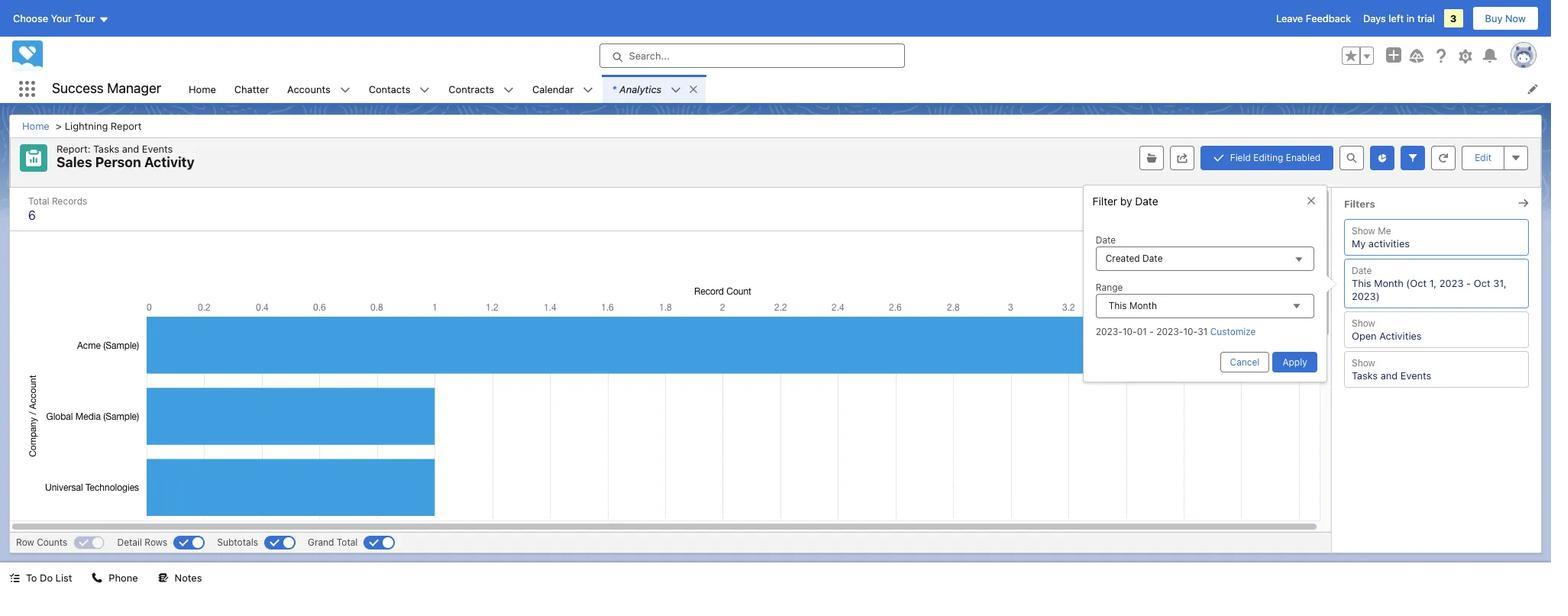 Task type: locate. For each thing, give the bounding box(es) containing it.
text default image inside calendar "list item"
[[583, 85, 594, 95]]

left
[[1389, 12, 1404, 24]]

text default image left the notes
[[158, 573, 169, 584]]

leave
[[1276, 12, 1303, 24]]

feedback
[[1306, 12, 1351, 24]]

text default image right contacts on the left top
[[420, 85, 430, 95]]

text default image for contracts
[[503, 85, 514, 95]]

contracts link
[[439, 75, 503, 103]]

days
[[1363, 12, 1386, 24]]

search... button
[[599, 44, 905, 68]]

chatter link
[[225, 75, 278, 103]]

success manager
[[52, 80, 161, 96]]

text default image
[[420, 85, 430, 95], [503, 85, 514, 95], [583, 85, 594, 95], [92, 573, 103, 584], [158, 573, 169, 584]]

text default image inside to do list button
[[9, 573, 20, 584]]

notes button
[[149, 563, 211, 593]]

accounts
[[287, 83, 331, 95]]

home
[[189, 83, 216, 95]]

to do list
[[26, 572, 72, 584]]

buy now
[[1485, 12, 1526, 24]]

phone button
[[83, 563, 147, 593]]

*
[[612, 83, 616, 95]]

text default image inside 'phone' button
[[92, 573, 103, 584]]

text default image inside contracts list item
[[503, 85, 514, 95]]

manager
[[107, 80, 161, 96]]

buy
[[1485, 12, 1503, 24]]

group
[[1342, 47, 1374, 65]]

text default image left *
[[583, 85, 594, 95]]

text default image inside contacts list item
[[420, 85, 430, 95]]

choose your tour
[[13, 12, 95, 24]]

contacts
[[369, 83, 410, 95]]

text default image left phone
[[92, 573, 103, 584]]

trial
[[1417, 12, 1435, 24]]

text default image inside 'accounts' list item
[[340, 85, 350, 95]]

home link
[[180, 75, 225, 103]]

notes
[[175, 572, 202, 584]]

contacts list item
[[360, 75, 439, 103]]

to
[[26, 572, 37, 584]]

list
[[180, 75, 1551, 103]]

text default image for calendar
[[583, 85, 594, 95]]

your
[[51, 12, 72, 24]]

now
[[1505, 12, 1526, 24]]

list item containing *
[[603, 75, 706, 103]]

text default image
[[688, 84, 699, 95], [340, 85, 350, 95], [671, 85, 681, 95], [9, 573, 20, 584]]

text default image right 'contracts'
[[503, 85, 514, 95]]

tour
[[75, 12, 95, 24]]

days left in trial
[[1363, 12, 1435, 24]]

list item
[[603, 75, 706, 103]]

contracts list item
[[439, 75, 523, 103]]

buy now button
[[1472, 6, 1539, 31]]



Task type: describe. For each thing, give the bounding box(es) containing it.
accounts list item
[[278, 75, 360, 103]]

phone
[[109, 572, 138, 584]]

list
[[55, 572, 72, 584]]

calendar link
[[523, 75, 583, 103]]

in
[[1407, 12, 1415, 24]]

choose your tour button
[[12, 6, 110, 31]]

analytics
[[620, 83, 662, 95]]

search...
[[629, 50, 670, 62]]

leave feedback link
[[1276, 12, 1351, 24]]

do
[[40, 572, 53, 584]]

to do list button
[[0, 563, 81, 593]]

3
[[1450, 12, 1457, 24]]

contacts link
[[360, 75, 420, 103]]

calendar list item
[[523, 75, 603, 103]]

contracts
[[449, 83, 494, 95]]

accounts link
[[278, 75, 340, 103]]

choose
[[13, 12, 48, 24]]

list containing home
[[180, 75, 1551, 103]]

* analytics
[[612, 83, 662, 95]]

chatter
[[234, 83, 269, 95]]

text default image inside notes button
[[158, 573, 169, 584]]

text default image for contacts
[[420, 85, 430, 95]]

success
[[52, 80, 104, 96]]

calendar
[[532, 83, 574, 95]]

leave feedback
[[1276, 12, 1351, 24]]



Task type: vqa. For each thing, say whether or not it's contained in the screenshot.
Viewed
no



